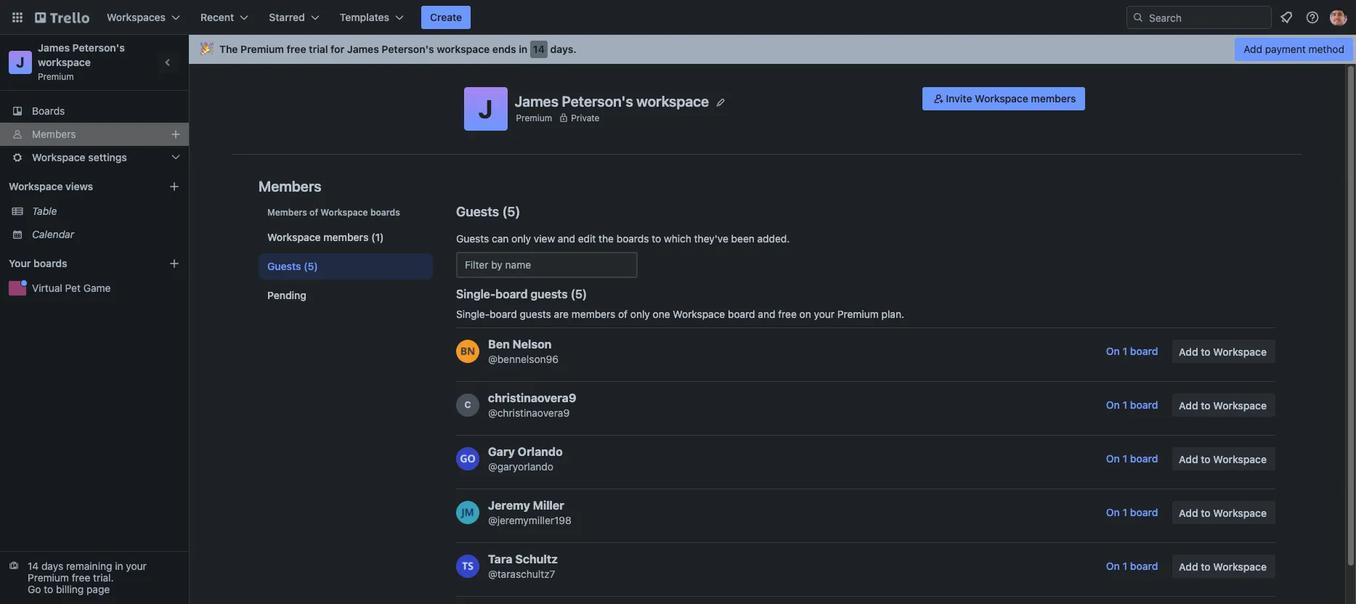 Task type: vqa. For each thing, say whether or not it's contained in the screenshot.
Ben Nelson (bennelson96) 'image'
no



Task type: describe. For each thing, give the bounding box(es) containing it.
view
[[534, 232, 555, 245]]

members inside "members" link
[[32, 128, 76, 140]]

to for christinaovera9
[[1201, 400, 1211, 412]]

(
[[502, 204, 507, 219]]

ends
[[492, 43, 516, 55]]

workspace inside button
[[975, 92, 1029, 105]]

only inside single-board guests (5) single-board guests are members of only one workspace board and free on your premium plan.
[[631, 308, 650, 320]]

workspace views
[[9, 180, 93, 193]]

confetti image
[[201, 43, 214, 55]]

they've
[[694, 232, 729, 245]]

one
[[653, 308, 670, 320]]

calendar link
[[32, 227, 180, 242]]

on for gary orlando
[[1106, 453, 1120, 465]]

c
[[465, 400, 471, 410]]

workspace for james peterson's workspace premium
[[38, 56, 91, 68]]

0 horizontal spatial (5)
[[304, 260, 318, 272]]

free inside 14 days remaining in your premium free trial. go to billing page
[[72, 572, 90, 584]]

Filter by name text field
[[456, 252, 638, 278]]

2 horizontal spatial boards
[[617, 232, 649, 245]]

add for jeremy miller
[[1179, 507, 1198, 519]]

workspace inside dropdown button
[[32, 151, 85, 163]]

1 for ben nelson
[[1123, 345, 1128, 357]]

tara
[[488, 553, 513, 566]]

0 vertical spatial guests
[[531, 288, 568, 301]]

pending
[[267, 289, 307, 302]]

can
[[492, 232, 509, 245]]

create button
[[421, 6, 471, 29]]

workspaces
[[107, 11, 166, 23]]

payment
[[1265, 43, 1306, 55]]

add payment method link
[[1235, 38, 1353, 61]]

nelson
[[513, 338, 552, 351]]

in inside banner
[[519, 43, 528, 55]]

0 horizontal spatial only
[[512, 232, 531, 245]]

recent
[[201, 11, 234, 23]]

on 1 board link for jeremy miller
[[1098, 501, 1167, 525]]

gary
[[488, 445, 515, 458]]

starred button
[[260, 6, 328, 29]]

premium inside banner
[[241, 43, 284, 55]]

starred
[[269, 11, 305, 23]]

recent button
[[192, 6, 257, 29]]

j for j button
[[478, 94, 493, 124]]

virtual pet game
[[32, 282, 111, 294]]

🎉 the premium free trial for james peterson's workspace ends in 14 days.
[[201, 43, 577, 55]]

on 1 board for ben nelson
[[1106, 345, 1158, 357]]

5
[[507, 204, 515, 219]]

remaining
[[66, 560, 112, 572]]

to inside 14 days remaining in your premium free trial. go to billing page
[[44, 583, 53, 596]]

add to workspace for ben nelson
[[1179, 346, 1267, 358]]

add to workspace link for ben nelson
[[1173, 340, 1276, 363]]

added.
[[757, 232, 790, 245]]

1 vertical spatial members
[[259, 178, 322, 195]]

ben
[[488, 338, 510, 351]]

add to workspace link for jeremy miller
[[1173, 501, 1276, 525]]

add payment method
[[1244, 43, 1345, 55]]

trial
[[309, 43, 328, 55]]

@bennelson96
[[488, 353, 559, 365]]

workspace navigation collapse icon image
[[158, 52, 179, 73]]

your
[[9, 257, 31, 270]]

add for ben nelson
[[1179, 346, 1198, 358]]

been
[[731, 232, 755, 245]]

@jeremymiller198
[[488, 514, 572, 527]]

members inside button
[[1031, 92, 1076, 105]]

🎉
[[201, 43, 214, 55]]

invite workspace members
[[946, 92, 1076, 105]]

on 1 board link for ben nelson
[[1098, 340, 1167, 363]]

premium inside single-board guests (5) single-board guests are members of only one workspace board and free on your premium plan.
[[838, 308, 879, 320]]

create a view image
[[169, 181, 180, 193]]

days.
[[550, 43, 577, 55]]

0 notifications image
[[1278, 9, 1295, 26]]

edit
[[578, 232, 596, 245]]

add to workspace for tara schultz
[[1179, 561, 1267, 573]]

page
[[86, 583, 110, 596]]

0 horizontal spatial and
[[558, 232, 575, 245]]

ben nelson @bennelson96
[[488, 338, 559, 365]]

1 vertical spatial guests
[[520, 308, 551, 320]]

private
[[571, 112, 600, 123]]

workspace members
[[267, 231, 369, 243]]

free inside single-board guests (5) single-board guests are members of only one workspace board and free on your premium plan.
[[778, 308, 797, 320]]

settings
[[88, 151, 127, 163]]

single-board guests (5) single-board guests are members of only one workspace board and free on your premium plan.
[[456, 288, 904, 320]]

the
[[219, 43, 238, 55]]

add to workspace link for tara schultz
[[1173, 555, 1276, 578]]

in inside 14 days remaining in your premium free trial. go to billing page
[[115, 560, 123, 572]]

miller
[[533, 499, 564, 512]]

game
[[83, 282, 111, 294]]

premium inside james peterson's workspace premium
[[38, 71, 74, 82]]

are
[[554, 308, 569, 320]]

guests for (
[[456, 204, 499, 219]]

calendar
[[32, 228, 74, 240]]

schultz
[[515, 553, 558, 566]]

0 vertical spatial of
[[310, 207, 318, 218]]

james peterson's workspace
[[515, 93, 709, 109]]

1 single- from the top
[[456, 288, 496, 301]]

sm image
[[932, 92, 946, 106]]

pending link
[[259, 283, 433, 309]]

premium inside 14 days remaining in your premium free trial. go to billing page
[[28, 572, 69, 584]]

to for gary orlando
[[1201, 453, 1211, 466]]

on
[[800, 308, 811, 320]]

templates button
[[331, 6, 413, 29]]

james peterson (jamespeterson93) image
[[1330, 9, 1348, 26]]

your inside 14 days remaining in your premium free trial. go to billing page
[[126, 560, 147, 572]]

peterson's for james peterson's workspace
[[562, 93, 633, 109]]

14 days remaining in your premium free trial. go to billing page
[[28, 560, 147, 596]]

peterson's for james peterson's workspace premium
[[72, 41, 125, 54]]

@garyorlando
[[488, 461, 554, 473]]

the
[[599, 232, 614, 245]]



Task type: locate. For each thing, give the bounding box(es) containing it.
on 1 board link
[[1098, 340, 1167, 363], [1098, 394, 1167, 417], [1098, 448, 1167, 471], [1098, 501, 1167, 525], [1098, 555, 1167, 578]]

your right trial.
[[126, 560, 147, 572]]

james inside banner
[[347, 43, 379, 55]]

on for tara schultz
[[1106, 560, 1120, 572]]

(5) down "workspace members"
[[304, 260, 318, 272]]

table
[[32, 205, 57, 217]]

1 vertical spatial (5)
[[571, 288, 587, 301]]

and
[[558, 232, 575, 245], [758, 308, 776, 320]]

14 inside banner
[[533, 43, 545, 55]]

0 vertical spatial single-
[[456, 288, 496, 301]]

1 for jeremy miller
[[1123, 506, 1128, 519]]

3 on 1 board link from the top
[[1098, 448, 1167, 471]]

3 on from the top
[[1106, 453, 1120, 465]]

christinaovera9 @christinaovera9
[[488, 392, 576, 419]]

billing
[[56, 583, 84, 596]]

trial.
[[93, 572, 114, 584]]

your inside single-board guests (5) single-board guests are members of only one workspace board and free on your premium plan.
[[814, 308, 835, 320]]

boards
[[32, 105, 65, 117]]

method
[[1309, 43, 1345, 55]]

go to billing page link
[[28, 583, 110, 596]]

of left one
[[618, 308, 628, 320]]

boards up (1)
[[370, 207, 400, 218]]

boards link
[[0, 100, 189, 123]]

(1)
[[371, 231, 384, 243]]

add board image
[[169, 258, 180, 270]]

workspace inside single-board guests (5) single-board guests are members of only one workspace board and free on your premium plan.
[[673, 308, 725, 320]]

on 1 board for jeremy miller
[[1106, 506, 1158, 519]]

add to workspace for christinaovera9
[[1179, 400, 1267, 412]]

1 vertical spatial free
[[778, 308, 797, 320]]

0 horizontal spatial peterson's
[[72, 41, 125, 54]]

)
[[515, 204, 521, 219]]

1 horizontal spatial in
[[519, 43, 528, 55]]

to for tara schultz
[[1201, 561, 1211, 573]]

members up members of workspace boards on the top left
[[259, 178, 322, 195]]

primary element
[[0, 0, 1356, 35]]

j
[[16, 54, 24, 70], [478, 94, 493, 124]]

5 1 from the top
[[1123, 560, 1128, 572]]

0 vertical spatial guests
[[456, 204, 499, 219]]

1 on from the top
[[1106, 345, 1120, 357]]

james for james peterson's workspace
[[515, 93, 559, 109]]

1 vertical spatial workspace
[[38, 56, 91, 68]]

in right ends
[[519, 43, 528, 55]]

1 vertical spatial in
[[115, 560, 123, 572]]

1 vertical spatial single-
[[456, 308, 490, 320]]

james inside james peterson's workspace premium
[[38, 41, 70, 54]]

1 horizontal spatial only
[[631, 308, 650, 320]]

1 horizontal spatial of
[[618, 308, 628, 320]]

open information menu image
[[1306, 10, 1320, 25]]

templates
[[340, 11, 389, 23]]

add for tara schultz
[[1179, 561, 1198, 573]]

0 horizontal spatial james
[[38, 41, 70, 54]]

members inside single-board guests (5) single-board guests are members of only one workspace board and free on your premium plan.
[[572, 308, 616, 320]]

views
[[65, 180, 93, 193]]

on 1 board
[[1106, 345, 1158, 357], [1106, 399, 1158, 411], [1106, 453, 1158, 465], [1106, 506, 1158, 519], [1106, 560, 1158, 572]]

guests left are
[[520, 308, 551, 320]]

4 on 1 board link from the top
[[1098, 501, 1167, 525]]

invite workspace members button
[[923, 87, 1085, 110]]

add to workspace for gary orlando
[[1179, 453, 1267, 466]]

2 on from the top
[[1106, 399, 1120, 411]]

your boards
[[9, 257, 67, 270]]

your
[[814, 308, 835, 320], [126, 560, 147, 572]]

guests up are
[[531, 288, 568, 301]]

1 on 1 board from the top
[[1106, 345, 1158, 357]]

invite
[[946, 92, 972, 105]]

workspace
[[437, 43, 490, 55], [38, 56, 91, 68], [637, 93, 709, 109]]

james down 'back to home' image
[[38, 41, 70, 54]]

peterson's up private
[[562, 93, 633, 109]]

0 vertical spatial in
[[519, 43, 528, 55]]

members
[[32, 128, 76, 140], [259, 178, 322, 195], [267, 207, 307, 218]]

james right j button
[[515, 93, 559, 109]]

1 vertical spatial your
[[126, 560, 147, 572]]

search image
[[1133, 12, 1144, 23]]

0 vertical spatial members
[[1031, 92, 1076, 105]]

3 1 from the top
[[1123, 453, 1128, 465]]

5 add to workspace link from the top
[[1173, 555, 1276, 578]]

2 horizontal spatial james
[[515, 93, 559, 109]]

virtual
[[32, 282, 62, 294]]

single-
[[456, 288, 496, 301], [456, 308, 490, 320]]

1 vertical spatial of
[[618, 308, 628, 320]]

j inside button
[[478, 94, 493, 124]]

gary orlando @garyorlando
[[488, 445, 563, 473]]

1 horizontal spatial 14
[[533, 43, 545, 55]]

virtual pet game link
[[32, 281, 180, 296]]

guests
[[531, 288, 568, 301], [520, 308, 551, 320]]

1 1 from the top
[[1123, 345, 1128, 357]]

peterson's down the templates popup button
[[382, 43, 434, 55]]

workspace settings button
[[0, 146, 189, 169]]

add to workspace
[[1179, 346, 1267, 358], [1179, 400, 1267, 412], [1179, 453, 1267, 466], [1179, 507, 1267, 519], [1179, 561, 1267, 573]]

0 horizontal spatial of
[[310, 207, 318, 218]]

3 add to workspace from the top
[[1179, 453, 1267, 466]]

to for jeremy miller
[[1201, 507, 1211, 519]]

on 1 board for christinaovera9
[[1106, 399, 1158, 411]]

workspace settings
[[32, 151, 127, 163]]

0 vertical spatial (5)
[[304, 260, 318, 272]]

to for ben nelson
[[1201, 346, 1211, 358]]

1 on 1 board link from the top
[[1098, 340, 1167, 363]]

2 1 from the top
[[1123, 399, 1128, 411]]

peterson's down 'back to home' image
[[72, 41, 125, 54]]

1 horizontal spatial members
[[572, 308, 616, 320]]

2 vertical spatial free
[[72, 572, 90, 584]]

2 vertical spatial boards
[[33, 257, 67, 270]]

orlando
[[518, 445, 563, 458]]

1 vertical spatial only
[[631, 308, 650, 320]]

guests
[[456, 204, 499, 219], [456, 232, 489, 245], [267, 260, 301, 272]]

0 vertical spatial 14
[[533, 43, 545, 55]]

guests left (
[[456, 204, 499, 219]]

1 for gary orlando
[[1123, 453, 1128, 465]]

on for ben nelson
[[1106, 345, 1120, 357]]

add to workspace link for christinaovera9
[[1173, 394, 1276, 417]]

1 for christinaovera9
[[1123, 399, 1128, 411]]

1 add to workspace from the top
[[1179, 346, 1267, 358]]

on 1 board link for gary orlando
[[1098, 448, 1167, 471]]

boards right "the"
[[617, 232, 649, 245]]

0 horizontal spatial workspace
[[38, 56, 91, 68]]

1 for tara schultz
[[1123, 560, 1128, 572]]

(5) inside single-board guests (5) single-board guests are members of only one workspace board and free on your premium plan.
[[571, 288, 587, 301]]

add to workspace link for gary orlando
[[1173, 448, 1276, 471]]

2 vertical spatial members
[[267, 207, 307, 218]]

2 vertical spatial guests
[[267, 260, 301, 272]]

4 on 1 board from the top
[[1106, 506, 1158, 519]]

@taraschultz7
[[488, 568, 555, 580]]

2 vertical spatial members
[[572, 308, 616, 320]]

workspace inside banner
[[437, 43, 490, 55]]

board
[[496, 288, 528, 301], [490, 308, 517, 320], [728, 308, 755, 320], [1130, 345, 1158, 357], [1130, 399, 1158, 411], [1130, 453, 1158, 465], [1130, 506, 1158, 519], [1130, 560, 1158, 572]]

james for james peterson's workspace premium
[[38, 41, 70, 54]]

0 vertical spatial j
[[16, 54, 24, 70]]

peterson's
[[72, 41, 125, 54], [382, 43, 434, 55], [562, 93, 633, 109]]

free inside banner
[[287, 43, 306, 55]]

4 add to workspace link from the top
[[1173, 501, 1276, 525]]

on 1 board for gary orlando
[[1106, 453, 1158, 465]]

j for j link
[[16, 54, 24, 70]]

of up "workspace members"
[[310, 207, 318, 218]]

Search field
[[1144, 7, 1271, 28]]

your right the on
[[814, 308, 835, 320]]

1 horizontal spatial workspace
[[437, 43, 490, 55]]

0 vertical spatial only
[[512, 232, 531, 245]]

your boards with 1 items element
[[9, 255, 147, 272]]

on 1 board for tara schultz
[[1106, 560, 1158, 572]]

only right can
[[512, 232, 531, 245]]

5 add to workspace from the top
[[1179, 561, 1267, 573]]

0 horizontal spatial in
[[115, 560, 123, 572]]

1 vertical spatial and
[[758, 308, 776, 320]]

0 horizontal spatial boards
[[33, 257, 67, 270]]

2 on 1 board link from the top
[[1098, 394, 1167, 417]]

2 vertical spatial workspace
[[637, 93, 709, 109]]

3 on 1 board from the top
[[1106, 453, 1158, 465]]

in right trial.
[[115, 560, 123, 572]]

@christinaovera9
[[488, 407, 570, 419]]

add to workspace link
[[1173, 340, 1276, 363], [1173, 394, 1276, 417], [1173, 448, 1276, 471], [1173, 501, 1276, 525], [1173, 555, 1276, 578]]

and inside single-board guests (5) single-board guests are members of only one workspace board and free on your premium plan.
[[758, 308, 776, 320]]

(5) down filter by name 'text field'
[[571, 288, 587, 301]]

for
[[331, 43, 345, 55]]

which
[[664, 232, 692, 245]]

2 horizontal spatial workspace
[[637, 93, 709, 109]]

0 horizontal spatial free
[[72, 572, 90, 584]]

workspace inside james peterson's workspace premium
[[38, 56, 91, 68]]

5 on from the top
[[1106, 560, 1120, 572]]

1 vertical spatial j
[[478, 94, 493, 124]]

guests can only view and edit the boards to which they've been added.
[[456, 232, 790, 245]]

christinaovera9
[[488, 392, 576, 405]]

on for jeremy miller
[[1106, 506, 1120, 519]]

guests for (5)
[[267, 260, 301, 272]]

on 1 board link for tara schultz
[[1098, 555, 1167, 578]]

2 horizontal spatial peterson's
[[562, 93, 633, 109]]

tara schultz @taraschultz7
[[488, 553, 558, 580]]

2 horizontal spatial free
[[778, 308, 797, 320]]

go
[[28, 583, 41, 596]]

add for gary orlando
[[1179, 453, 1198, 466]]

1 vertical spatial 14
[[28, 560, 39, 572]]

0 vertical spatial free
[[287, 43, 306, 55]]

1
[[1123, 345, 1128, 357], [1123, 399, 1128, 411], [1123, 453, 1128, 465], [1123, 506, 1128, 519], [1123, 560, 1128, 572]]

jeremy
[[488, 499, 530, 512]]

1 vertical spatial guests
[[456, 232, 489, 245]]

( 5 )
[[502, 204, 521, 219]]

workspaces button
[[98, 6, 189, 29]]

0 vertical spatial members
[[32, 128, 76, 140]]

jeremy miller @jeremymiller198
[[488, 499, 572, 527]]

james right for
[[347, 43, 379, 55]]

create
[[430, 11, 462, 23]]

4 1 from the top
[[1123, 506, 1128, 519]]

james peterson's workspace premium
[[38, 41, 127, 82]]

2 single- from the top
[[456, 308, 490, 320]]

plan.
[[882, 308, 904, 320]]

5 on 1 board link from the top
[[1098, 555, 1167, 578]]

0 horizontal spatial j
[[16, 54, 24, 70]]

0 vertical spatial your
[[814, 308, 835, 320]]

3 add to workspace link from the top
[[1173, 448, 1276, 471]]

1 vertical spatial boards
[[617, 232, 649, 245]]

days
[[41, 560, 63, 572]]

1 horizontal spatial free
[[287, 43, 306, 55]]

4 add to workspace from the top
[[1179, 507, 1267, 519]]

members down boards on the left of page
[[32, 128, 76, 140]]

2 add to workspace from the top
[[1179, 400, 1267, 412]]

0 horizontal spatial 14
[[28, 560, 39, 572]]

1 add to workspace link from the top
[[1173, 340, 1276, 363]]

only left one
[[631, 308, 650, 320]]

members
[[1031, 92, 1076, 105], [324, 231, 369, 243], [572, 308, 616, 320]]

and left the on
[[758, 308, 776, 320]]

banner containing 🎉
[[189, 35, 1356, 64]]

j down ends
[[478, 94, 493, 124]]

2 add to workspace link from the top
[[1173, 394, 1276, 417]]

5 on 1 board from the top
[[1106, 560, 1158, 572]]

members link
[[0, 123, 189, 146]]

1 vertical spatial members
[[324, 231, 369, 243]]

james peterson's workspace link
[[38, 41, 127, 68]]

j button
[[464, 87, 507, 131]]

4 on from the top
[[1106, 506, 1120, 519]]

guests up pending
[[267, 260, 301, 272]]

14 left days
[[28, 560, 39, 572]]

1 horizontal spatial j
[[478, 94, 493, 124]]

banner
[[189, 35, 1356, 64]]

boards up virtual
[[33, 257, 67, 270]]

on for christinaovera9
[[1106, 399, 1120, 411]]

14 inside 14 days remaining in your premium free trial. go to billing page
[[28, 560, 39, 572]]

and left edit
[[558, 232, 575, 245]]

boards
[[370, 207, 400, 218], [617, 232, 649, 245], [33, 257, 67, 270]]

add to workspace for jeremy miller
[[1179, 507, 1267, 519]]

guests left can
[[456, 232, 489, 245]]

james
[[38, 41, 70, 54], [347, 43, 379, 55], [515, 93, 559, 109]]

1 horizontal spatial your
[[814, 308, 835, 320]]

1 horizontal spatial and
[[758, 308, 776, 320]]

j left james peterson's workspace premium at the left
[[16, 54, 24, 70]]

on 1 board link for christinaovera9
[[1098, 394, 1167, 417]]

pet
[[65, 282, 81, 294]]

on
[[1106, 345, 1120, 357], [1106, 399, 1120, 411], [1106, 453, 1120, 465], [1106, 506, 1120, 519], [1106, 560, 1120, 572]]

1 horizontal spatial boards
[[370, 207, 400, 218]]

1 horizontal spatial peterson's
[[382, 43, 434, 55]]

peterson's inside james peterson's workspace premium
[[72, 41, 125, 54]]

1 horizontal spatial james
[[347, 43, 379, 55]]

2 horizontal spatial members
[[1031, 92, 1076, 105]]

0 horizontal spatial members
[[324, 231, 369, 243]]

table link
[[32, 204, 180, 219]]

members of workspace boards
[[267, 207, 400, 218]]

workspace for james peterson's workspace
[[637, 93, 709, 109]]

0 vertical spatial boards
[[370, 207, 400, 218]]

add for christinaovera9
[[1179, 400, 1198, 412]]

0 vertical spatial workspace
[[437, 43, 490, 55]]

of inside single-board guests (5) single-board guests are members of only one workspace board and free on your premium plan.
[[618, 308, 628, 320]]

2 on 1 board from the top
[[1106, 399, 1158, 411]]

14 left 'days.'
[[533, 43, 545, 55]]

1 horizontal spatial (5)
[[571, 288, 587, 301]]

0 vertical spatial and
[[558, 232, 575, 245]]

j link
[[9, 51, 32, 74]]

back to home image
[[35, 6, 89, 29]]

0 horizontal spatial your
[[126, 560, 147, 572]]

members up "workspace members"
[[267, 207, 307, 218]]



